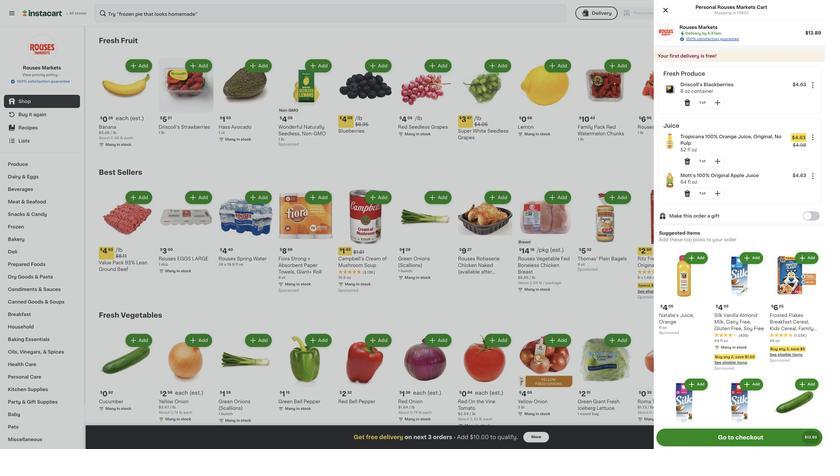 Task type: vqa. For each thing, say whether or not it's contained in the screenshot.
the each within the Red Onion $1.84 / lb About 0.74 lb each
yes



Task type: locate. For each thing, give the bounding box(es) containing it.
salad
[[780, 406, 793, 411]]

$3.47 per pound original price: $4.05 element
[[458, 115, 513, 128]]

more
[[531, 435, 541, 439]]

10.5
[[338, 276, 346, 280]]

1 horizontal spatial any
[[779, 347, 786, 351]]

1 vertical spatial breakfast
[[770, 320, 792, 324]]

2 (40+) from the top
[[755, 313, 768, 318]]

0 for red on the vine tomato
[[462, 391, 467, 397]]

1 bell from the left
[[294, 399, 302, 404]]

27 up rouses rotisserie chicken naked (available after 10:30am)
[[467, 248, 472, 252]]

68
[[527, 116, 532, 120]]

0 horizontal spatial any
[[723, 355, 730, 359]]

1 horizontal spatial see
[[715, 361, 722, 365]]

lean
[[136, 261, 147, 265]]

red for red on the vine tomato $2.54 / lb about 0.33 lb each
[[458, 399, 467, 404]]

view all (40+) up "soy"
[[736, 313, 768, 318]]

& left gift
[[22, 400, 26, 405]]

1 product group from the top
[[658, 79, 821, 111]]

0 vertical spatial family
[[578, 125, 593, 129]]

05 inside the $ 4 05 /lb $6.95 blueberries
[[348, 116, 353, 120]]

non-
[[279, 109, 288, 112], [302, 131, 314, 136]]

0 vertical spatial $ 1 38
[[399, 248, 411, 255]]

each (est.) for roma tomato
[[654, 390, 683, 395]]

5 left 79
[[701, 391, 706, 397]]

any inside buy any 3, save $5 see eligible items
[[779, 347, 786, 351]]

fresh vegetables
[[99, 312, 162, 319]]

2 1 ct from the top
[[700, 159, 706, 163]]

all for each (est.)
[[749, 39, 754, 43]]

$ 5 79
[[699, 391, 711, 397]]

$5.79
[[773, 250, 786, 255]]

0 vertical spatial 38
[[406, 248, 411, 252]]

100% inside the 'tropicana 100% orange juice, original, no pulp 52 fl oz'
[[705, 134, 718, 139]]

view left (30+) at the right top of the page
[[736, 170, 747, 175]]

$ 4 05
[[280, 116, 293, 123], [399, 116, 412, 123], [660, 304, 673, 311], [716, 304, 729, 311], [519, 391, 532, 397]]

1 vertical spatial satisfaction
[[28, 80, 50, 83]]

each (est.) right 26
[[116, 116, 144, 121]]

2 0.74 from the left
[[410, 411, 418, 415]]

1 1 ct from the top
[[700, 101, 706, 104]]

3 item carousel region from the top
[[99, 309, 812, 435]]

personal inside personal rouses markets cart shopping in 70820
[[696, 5, 716, 10]]

(40+) up free
[[755, 313, 768, 318]]

/lb for $ 4 63 /lb $8.11 value pack 93% lean ground beef
[[116, 247, 123, 253]]

$ 1 36
[[399, 391, 411, 397]]

$ inside $ 0 35
[[639, 391, 641, 394]]

eligible down 3,
[[778, 353, 791, 357]]

3 all from the top
[[749, 313, 754, 318]]

1 vertical spatial $ 9 27
[[459, 248, 472, 255]]

breast down 'boneless'
[[518, 270, 533, 274]]

$2.72 each (estimated) element
[[698, 115, 752, 124]]

ritz fresh stacks original crackers
[[638, 257, 677, 268]]

0 horizontal spatial order
[[693, 214, 706, 218]]

(436)
[[739, 334, 749, 338]]

0 horizontal spatial tomato
[[458, 406, 475, 411]]

0 horizontal spatial $6.95
[[355, 122, 369, 127]]

0 vertical spatial satisfaction
[[697, 37, 719, 41]]

remove mott's 100% original apple juice image
[[684, 190, 691, 198]]

1 horizontal spatial delivery by 5:37pm
[[733, 11, 782, 15]]

x inside rouses spring water 24 x 16.9 fl oz
[[224, 263, 226, 266]]

05 for wonderful naturally seedless, non-gmo
[[288, 116, 293, 120]]

5 up thomas'
[[582, 248, 586, 255]]

2 horizontal spatial onion
[[534, 399, 548, 404]]

4 inside $ 4 63 /lb $8.11 value pack 93% lean ground beef
[[103, 248, 107, 255]]

lb up 0.38
[[113, 131, 116, 135]]

seafood
[[26, 200, 46, 204]]

1 ct for 64 fl oz
[[700, 192, 706, 195]]

frosted
[[770, 313, 788, 318]]

any for 6
[[779, 347, 786, 351]]

1 horizontal spatial gmo
[[314, 131, 326, 136]]

0.74 inside the red onion $1.84 / lb about 0.74 lb each
[[410, 411, 418, 415]]

fresh for fresh vegetables
[[99, 312, 119, 319]]

eligible for 6
[[778, 353, 791, 357]]

tropicana 100% orange juice, original, no pulp 52 fl oz
[[681, 134, 781, 152]]

0.38
[[111, 136, 119, 140]]

tomato inside the red on the vine tomato $2.54 / lb about 0.33 lb each
[[458, 406, 475, 411]]

non- inside wonderful naturally seedless, non-gmo 1 lb
[[302, 131, 314, 136]]

orange for juice,
[[719, 134, 737, 139]]

lb down $1.36 each (estimated) element
[[419, 411, 422, 415]]

(est.) for $ 0 26
[[130, 116, 144, 121]]

1 all from the top
[[749, 39, 754, 43]]

$1.45 original price: $1.61 element
[[338, 247, 393, 256]]

1 horizontal spatial seedless
[[488, 129, 509, 133]]

$5.21 original price: $5.79 element
[[757, 247, 812, 256]]

2 horizontal spatial save
[[791, 347, 799, 351]]

1 horizontal spatial 5:37pm
[[763, 11, 782, 15]]

0 horizontal spatial 0.74
[[171, 411, 178, 415]]

$ inside the $ 1 03
[[220, 116, 222, 120]]

0 vertical spatial juice
[[663, 123, 679, 128]]

0.2
[[650, 411, 655, 415]]

$5 inside spend $20, save $5 see eligible items
[[670, 284, 675, 287]]

0 vertical spatial bunch
[[401, 269, 412, 273]]

& left spices
[[43, 350, 47, 354]]

1 vertical spatial (40+)
[[755, 313, 768, 318]]

1 view all (40+) from the top
[[736, 39, 768, 43]]

0 vertical spatial pack
[[594, 125, 605, 129]]

(est.) for $ 0 35
[[669, 390, 683, 395]]

2 all from the top
[[749, 170, 754, 175]]

stock
[[420, 132, 431, 136], [540, 132, 550, 136], [241, 138, 251, 141], [121, 143, 131, 147], [181, 269, 191, 273], [420, 276, 431, 280], [301, 283, 311, 286], [360, 283, 371, 286], [540, 288, 550, 291], [737, 346, 747, 350], [121, 407, 131, 411], [301, 407, 311, 411], [540, 412, 550, 416], [181, 418, 191, 421], [420, 418, 431, 421], [660, 418, 670, 421], [241, 419, 251, 422], [480, 424, 491, 428]]

$6.95 inside the $ 4 05 /lb $6.95 blueberries
[[355, 122, 369, 127]]

sponsored badge image
[[278, 143, 298, 147], [578, 268, 598, 272], [278, 289, 298, 293], [338, 289, 358, 293], [638, 296, 658, 299], [659, 331, 679, 335], [770, 359, 790, 363], [715, 367, 734, 371]]

product group containing tropicana 100% orange juice, original, no pulp
[[658, 131, 821, 170]]

2 for $ 2 32
[[342, 391, 347, 397]]

$4.63 per pound original price: $8.11 element
[[99, 247, 153, 260]]

lb up 0.2
[[650, 406, 654, 409]]

dairy inside dairy belle milk, vitamin d
[[698, 257, 710, 261]]

2 pepper from the left
[[359, 399, 375, 404]]

grapes inside $ 3 47 /lb $4.05 super white seedless grapes
[[458, 135, 475, 140]]

condiments & sauces link
[[4, 283, 80, 296]]

supplies up party & gift supplies link
[[27, 387, 48, 392]]

product group
[[99, 58, 153, 149], [159, 58, 213, 136], [219, 58, 273, 144], [278, 58, 333, 148], [338, 58, 393, 134], [398, 58, 453, 138], [458, 58, 513, 141], [518, 58, 573, 138], [578, 58, 632, 142], [638, 58, 692, 136], [698, 58, 752, 149], [757, 58, 812, 130], [99, 190, 153, 273], [159, 190, 213, 275], [219, 190, 273, 267], [278, 190, 333, 294], [338, 190, 393, 294], [398, 190, 453, 282], [458, 190, 513, 281], [518, 190, 573, 294], [578, 190, 632, 273], [638, 190, 692, 301], [659, 251, 709, 337], [715, 251, 765, 372], [770, 251, 820, 364], [99, 333, 153, 413], [159, 333, 213, 423], [219, 333, 273, 425], [278, 333, 333, 413], [338, 333, 393, 405], [398, 333, 453, 423], [458, 333, 513, 430], [518, 333, 573, 418], [578, 333, 632, 417], [638, 333, 692, 423], [698, 333, 752, 410], [757, 333, 812, 423], [659, 378, 709, 449], [715, 378, 765, 449], [770, 378, 820, 449]]

1 vertical spatial view all (40+)
[[736, 313, 768, 318]]

item carousel region containing fresh fruit
[[99, 34, 812, 161]]

2 for $ 2 31
[[582, 391, 586, 397]]

0 horizontal spatial 9
[[462, 248, 467, 255]]

1 inside family pack red watermelon chunks 1 lb
[[578, 138, 579, 141]]

(est.) inside $0.26 each (estimated) element
[[130, 116, 144, 121]]

$ 5 21
[[160, 116, 172, 123]]

1 vertical spatial $3.47
[[159, 406, 169, 409]]

4 inside $ 4 naturesweet cherubs heavenly salad tomatoes
[[761, 391, 766, 397]]

pack inside $ 4 63 /lb $8.11 value pack 93% lean ground beef
[[113, 261, 124, 265]]

1 pepper from the left
[[304, 399, 320, 404]]

1 vertical spatial green onions (scallions) 1 bunch
[[219, 399, 251, 416]]

bell for 2
[[349, 399, 357, 404]]

paper
[[304, 263, 317, 268]]

(est.) up vine
[[490, 390, 504, 395]]

1 horizontal spatial non-
[[302, 131, 314, 136]]

x
[[224, 263, 226, 266], [641, 276, 643, 280]]

$ inside $ 3 00
[[160, 248, 162, 252]]

family inside family pack red watermelon chunks 1 lb
[[578, 125, 593, 129]]

oz inside the 'tropicana 100% orange juice, original, no pulp 52 fl oz'
[[692, 148, 697, 152]]

/lb inside $ 3 47 /lb $4.05 super white seedless grapes
[[474, 116, 481, 121]]

$0.35 each (estimated) element
[[638, 390, 692, 398]]

family pack red watermelon chunks 1 lb
[[578, 125, 624, 141]]

$6.95 down 'boneless'
[[518, 276, 529, 280]]

container
[[691, 89, 713, 94]]

fl down natalie's
[[659, 326, 662, 330]]

0 for roma tomato
[[641, 391, 646, 397]]

ct down container
[[702, 101, 706, 104]]

35
[[647, 391, 652, 394]]

yellow for yellow onion $3.47 / lb about 0.74 lb each
[[159, 399, 173, 404]]

$ 1 38
[[399, 248, 411, 255], [220, 391, 231, 397]]

0 horizontal spatial family
[[578, 125, 593, 129]]

about inside the red onion $1.84 / lb about 0.74 lb each
[[398, 411, 409, 415]]

lists link
[[4, 134, 80, 148]]

fresh
[[99, 37, 119, 44], [663, 71, 680, 76], [648, 257, 661, 261], [99, 312, 119, 319], [607, 399, 620, 404]]

0 horizontal spatial chicken
[[458, 263, 477, 268]]

/ up 0.38
[[111, 131, 112, 135]]

bell
[[294, 399, 302, 404], [349, 399, 357, 404]]

0 vertical spatial breakfast
[[8, 312, 31, 317]]

$ inside $ 2 72 each (est.)
[[699, 116, 701, 120]]

goods down condiments & sauces
[[28, 300, 44, 304]]

1 vertical spatial cereal,
[[781, 326, 797, 331]]

1 horizontal spatial produce
[[681, 71, 705, 76]]

2 product group from the top
[[658, 131, 821, 170]]

dairy
[[8, 175, 21, 179], [698, 257, 710, 261], [726, 320, 739, 324]]

free, up "soy"
[[740, 320, 751, 324]]

$ inside the $ 4 05 /lb $6.95 blueberries
[[340, 116, 342, 120]]

item carousel region
[[99, 34, 812, 161], [99, 166, 812, 304], [99, 309, 812, 435]]

$ inside $ 2 90
[[639, 248, 641, 252]]

1 horizontal spatial juice
[[746, 173, 759, 178]]

100% satisfaction guarantee down 'view pricing policy' link
[[17, 80, 70, 83]]

& left eggs
[[22, 175, 26, 179]]

(est.) inside $ 2 72 each (est.)
[[728, 116, 742, 121]]

$ inside $ 8 69
[[280, 248, 282, 252]]

0 vertical spatial orange
[[719, 134, 737, 139]]

free, up (436)
[[731, 326, 743, 331]]

driscoll's inside driscoll's strawberries 1 lb
[[159, 125, 180, 129]]

view down 70820
[[736, 39, 747, 43]]

/lb up red seedless grapes
[[415, 116, 422, 121]]

fresh left "fruit"
[[99, 37, 119, 44]]

each right 0.79 in the top of the page
[[722, 136, 731, 140]]

1 horizontal spatial $5
[[800, 347, 805, 351]]

0 vertical spatial dairy
[[8, 175, 21, 179]]

$4.05 per pound element
[[398, 115, 453, 124]]

$ inside $ 6 95
[[639, 116, 641, 120]]

see inside buy any 2, save $1.50 see eligible items
[[715, 361, 722, 365]]

product group containing mott's 100% original apple juice
[[658, 170, 821, 202]]

$ 9 27 up original,
[[759, 116, 771, 123]]

driscoll's inside "driscoll's blackberries 6 oz container"
[[681, 82, 703, 87]]

1 ct for 52 fl oz
[[700, 159, 706, 163]]

2 chicken from the left
[[540, 263, 559, 268]]

4 up naturesweet
[[761, 391, 766, 397]]

(est.) for $ 1 36
[[427, 390, 442, 395]]

6 right 'driscoll's blackberries' image
[[681, 89, 684, 94]]

original down increment quantity of tropicana 100% orange juice, original, no pulp icon
[[711, 173, 730, 178]]

kitchen
[[8, 387, 26, 392]]

fed
[[561, 257, 570, 261]]

go to checkout
[[718, 435, 764, 440]]

increment quantity of driscoll's blackberries image
[[714, 99, 722, 107]]

1 vertical spatial dairy
[[698, 257, 710, 261]]

05
[[288, 116, 293, 120], [348, 116, 353, 120], [407, 116, 412, 120], [668, 305, 673, 308], [724, 305, 729, 308], [527, 391, 532, 394]]

giant+
[[297, 270, 312, 274]]

0 vertical spatial any
[[779, 347, 786, 351]]

0 horizontal spatial orange
[[659, 320, 676, 324]]

0 horizontal spatial markets
[[42, 66, 61, 70]]

0 vertical spatial $5
[[670, 284, 675, 287]]

to right go
[[728, 435, 734, 440]]

rouses markets up 'view pricing policy' link
[[23, 66, 61, 70]]

tomato down $0.35 each (estimated) element
[[652, 399, 670, 404]]

green inside the green giant fresh iceberg lettuce 1 count bag
[[578, 399, 592, 404]]

$ 4 05 up natalie's
[[660, 304, 673, 311]]

1 strawberries from the left
[[181, 125, 210, 129]]

0 vertical spatial goods
[[18, 275, 34, 279]]

personal for personal rouses markets cart shopping in 70820
[[696, 5, 716, 10]]

0.33
[[470, 418, 478, 421]]

& left candy
[[26, 212, 30, 217]]

all inside view all (30+) popup button
[[749, 170, 754, 175]]

breast inside rouses vegetable fed boneless chicken breast $6.95 / lb about 2.04 lb / package
[[518, 270, 533, 274]]

1 horizontal spatial tomato
[[652, 399, 670, 404]]

add inside suggested items add these top picks to your order
[[659, 238, 669, 242]]

100% down view pricing policy
[[17, 80, 27, 83]]

rouses down $ 6 95
[[638, 125, 655, 129]]

24 down "breakfast,"
[[770, 339, 775, 343]]

vitamin
[[698, 263, 715, 268]]

any for 4
[[723, 355, 730, 359]]

save for 6
[[791, 347, 799, 351]]

0 horizontal spatial strawberries
[[181, 125, 210, 129]]

goods
[[18, 275, 34, 279], [28, 300, 44, 304]]

5 for $ 5 21
[[162, 116, 167, 123]]

(40+) down delivery by 5:37pm link
[[755, 39, 768, 43]]

0 vertical spatial markets
[[736, 5, 756, 10]]

oz down mott's
[[692, 180, 697, 184]]

lettuce
[[597, 406, 615, 411]]

$ inside the $ 1 36
[[399, 391, 402, 394]]

each inside $3.47 / lb about 0.79 lb each
[[722, 136, 731, 140]]

each right 36
[[413, 390, 426, 395]]

yellow inside yellow onion 3 lb
[[518, 399, 533, 404]]

buy
[[18, 112, 28, 117], [771, 347, 778, 351], [715, 355, 723, 359]]

1 vertical spatial order
[[724, 238, 737, 242]]

3 product group from the top
[[658, 170, 821, 202]]

1 vertical spatial markets
[[698, 25, 718, 30]]

items inside spend $20, save $5 see eligible items
[[660, 290, 671, 293]]

belle
[[711, 257, 723, 261]]

0 vertical spatial 8
[[282, 248, 287, 255]]

2 view all (40+) from the top
[[736, 313, 768, 318]]

mott's 100% original apple juice image
[[662, 172, 678, 188]]

1 horizontal spatial chicken
[[540, 263, 559, 268]]

1 horizontal spatial onions
[[414, 257, 430, 261]]

dairy for dairy & eggs
[[8, 175, 21, 179]]

oz inside rouses spring water 24 x 16.9 fl oz
[[239, 263, 243, 266]]

buy inside buy any 2, save $1.50 see eligible items
[[715, 355, 723, 359]]

view for 5
[[736, 170, 747, 175]]

goods for canned
[[28, 300, 44, 304]]

delivery by 5:37pm
[[733, 11, 782, 15], [686, 32, 722, 35]]

to inside the get free delivery on next 3 orders • add $10.00 to qualify.
[[490, 435, 496, 440]]

each (est.) for yellow onion
[[175, 390, 203, 395]]

dairy up beverages
[[8, 175, 21, 179]]

lb right 0.33
[[479, 418, 482, 421]]

delivery for free
[[379, 435, 403, 440]]

1 horizontal spatial bell
[[349, 399, 357, 404]]

14
[[522, 248, 530, 255]]

1 onion from the left
[[175, 399, 189, 404]]

delivery left is
[[680, 54, 700, 58]]

45
[[346, 248, 351, 252]]

/lb inside the $ 4 05 /lb $6.95 blueberries
[[355, 116, 362, 121]]

2 horizontal spatial see
[[770, 353, 777, 357]]

0 vertical spatial gmo
[[288, 109, 298, 112]]

items inside buy any 3, save $5 see eligible items
[[792, 353, 803, 357]]

of
[[382, 257, 387, 261]]

satisfaction inside the 100% satisfaction guarantee link
[[697, 37, 719, 41]]

each (est.) right 35
[[654, 390, 683, 395]]

2 left 72
[[701, 116, 706, 123]]

each (est.) for banana
[[116, 116, 144, 121]]

6 inside thomas' plain bagels 6 ct
[[578, 263, 580, 266]]

$0.68
[[99, 131, 110, 135]]

24
[[219, 263, 223, 266], [770, 339, 775, 343]]

ct down thomas'
[[581, 263, 585, 266]]

$2.56 each (estimated) element
[[159, 390, 213, 398]]

onion for 2
[[175, 399, 189, 404]]

by down cart
[[756, 11, 762, 15]]

milk, down silk
[[715, 320, 725, 324]]

items
[[687, 231, 700, 236], [660, 290, 671, 293], [792, 353, 803, 357], [737, 361, 747, 365]]

driscoll's blackberries image
[[662, 81, 678, 97]]

1 vertical spatial family
[[799, 326, 814, 331]]

0 vertical spatial $6.95
[[355, 122, 369, 127]]

lb right the $1.84
[[411, 406, 415, 409]]

(available
[[458, 270, 480, 274]]

red
[[398, 125, 408, 129], [607, 125, 616, 129], [338, 399, 348, 404], [398, 399, 408, 404], [458, 399, 467, 404]]

0 horizontal spatial 24
[[219, 263, 223, 266]]

2 item carousel region from the top
[[99, 166, 812, 304]]

2.04
[[530, 281, 538, 285]]

0 horizontal spatial delivery
[[592, 11, 612, 15]]

view for 2
[[736, 313, 747, 318]]

100% satisfaction guarantee link
[[686, 37, 739, 42]]

about inside the red on the vine tomato $2.54 / lb about 0.33 lb each
[[458, 418, 469, 421]]

1 vertical spatial buy
[[771, 347, 778, 351]]

0 horizontal spatial personal
[[8, 375, 29, 379]]

$1.73
[[638, 406, 647, 409]]

buy inside buy any 3, save $5 see eligible items
[[771, 347, 778, 351]]

beef
[[117, 267, 128, 272]]

1 vertical spatial orange
[[659, 320, 676, 324]]

5:37pm inside delivery by 5:37pm link
[[763, 11, 782, 15]]

onions
[[414, 257, 430, 261], [234, 399, 251, 404]]

lb inside wonderful naturally seedless, non-gmo 1 lb
[[281, 138, 284, 141]]

$ 0 35
[[639, 391, 652, 397]]

guarantee down shopping
[[720, 37, 739, 41]]

& left soups
[[45, 300, 48, 304]]

view all (40+) button for naturesweet cherubs heavenly salad tomatoes
[[733, 309, 775, 322]]

view all (30+)
[[736, 170, 768, 175]]

naturally
[[304, 125, 324, 129]]

view all (40+) button down delivery by 5:37pm link
[[733, 34, 775, 47]]

5:37pm
[[763, 11, 782, 15], [708, 32, 722, 35]]

pack up watermelon
[[594, 125, 605, 129]]

2 view all (40+) button from the top
[[733, 309, 775, 322]]

2 yellow from the left
[[518, 399, 533, 404]]

red up chunks
[[607, 125, 616, 129]]

to right the $10.00
[[490, 435, 496, 440]]

2 bell from the left
[[349, 399, 357, 404]]

view all (40+) button up free
[[733, 309, 775, 322]]

goods for dry
[[18, 275, 34, 279]]

1 horizontal spatial $3.47
[[698, 131, 708, 135]]

iceberg
[[578, 406, 596, 411]]

1 view all (40+) button from the top
[[733, 34, 775, 47]]

1 chicken from the left
[[458, 263, 477, 268]]

about inside banana $0.68 / lb about 0.38 lb each
[[99, 136, 110, 140]]

red inside the red onion $1.84 / lb about 0.74 lb each
[[398, 399, 408, 404]]

fl inside rouses spring water 24 x 16.9 fl oz
[[236, 263, 238, 266]]

fresh for fresh fruit
[[99, 37, 119, 44]]

main content
[[86, 26, 825, 449]]

1 yellow from the left
[[159, 399, 173, 404]]

see inside spend $20, save $5 see eligible items
[[638, 290, 645, 293]]

None search field
[[94, 4, 567, 22]]

fresh inside ritz fresh stacks original crackers
[[648, 257, 661, 261]]

05 down non-gmo
[[288, 116, 293, 120]]

2 strawberries from the left
[[663, 125, 692, 129]]

in
[[733, 11, 736, 15], [416, 132, 419, 136], [536, 132, 539, 136], [236, 138, 240, 141], [117, 143, 120, 147], [177, 269, 180, 273], [416, 276, 419, 280], [296, 283, 300, 286], [356, 283, 360, 286], [536, 288, 539, 291], [732, 346, 736, 350], [117, 407, 120, 411], [296, 407, 300, 411], [536, 412, 539, 416], [177, 418, 180, 421], [416, 418, 419, 421], [656, 418, 659, 421], [236, 419, 240, 422], [476, 424, 479, 428]]

05 up the blueberries
[[348, 116, 353, 120]]

product group
[[658, 79, 821, 111], [658, 131, 821, 170], [658, 170, 821, 202]]

1 horizontal spatial onion
[[409, 399, 423, 404]]

vegetables
[[121, 312, 162, 319]]

64 down mott's
[[681, 180, 687, 184]]

1 horizontal spatial markets
[[698, 25, 718, 30]]

satisfaction
[[697, 37, 719, 41], [28, 80, 50, 83]]

64 fl oz
[[715, 339, 728, 343]]

buy for 6
[[771, 347, 778, 351]]

3 inside $ 3 47 /lb $4.05 super white seedless grapes
[[462, 116, 466, 123]]

hawaiian
[[773, 257, 794, 261], [777, 263, 797, 268]]

(est.) inside $0.35 each (estimated) element
[[669, 390, 683, 395]]

1 vertical spatial 9
[[462, 248, 467, 255]]

32 for 2
[[347, 391, 352, 394]]

1 ct for 6 oz container
[[700, 101, 706, 104]]

24 inside rouses spring water 24 x 16.9 fl oz
[[219, 263, 223, 266]]

driscoll's for lb
[[159, 125, 180, 129]]

rouses up 16.9
[[219, 257, 236, 261]]

juice, right natalie's
[[680, 313, 694, 318]]

100% satisfaction guarantee up free!
[[686, 37, 739, 41]]

original down ritz
[[638, 263, 656, 268]]

view all (40+) button
[[733, 34, 775, 47], [733, 309, 775, 322]]

3 inside yellow onion 3 lb
[[518, 406, 520, 409]]

baby
[[8, 412, 20, 417]]

3 inside the get free delivery on next 3 orders • add $10.00 to qualify.
[[428, 435, 432, 440]]

/ inside roma tomato $1.73 / lb about 0.2 lb each
[[648, 406, 649, 409]]

many in stock
[[405, 132, 431, 136], [525, 132, 550, 136], [225, 138, 251, 141], [105, 143, 131, 147], [165, 269, 191, 273], [405, 276, 431, 280], [285, 283, 311, 286], [345, 283, 371, 286], [525, 288, 550, 291], [721, 346, 747, 350], [105, 407, 131, 411], [285, 407, 311, 411], [525, 412, 550, 416], [165, 418, 191, 421], [405, 418, 431, 421], [644, 418, 670, 421], [225, 419, 251, 422], [465, 424, 491, 428]]

$2.54
[[458, 412, 469, 416]]

1 vertical spatial save
[[791, 347, 799, 351]]

0 horizontal spatial 27
[[467, 248, 472, 252]]

fresh for fresh produce
[[663, 71, 680, 76]]

each right 0.2
[[661, 411, 670, 415]]

1 vertical spatial rouses markets
[[23, 66, 61, 70]]

1 vertical spatial 1 ct
[[700, 159, 706, 163]]

view pricing policy link
[[22, 72, 62, 78]]

1 item carousel region from the top
[[99, 34, 812, 161]]

rouses up shopping
[[718, 5, 735, 10]]

1 vertical spatial tomato
[[458, 406, 475, 411]]

0 left 84
[[462, 391, 467, 397]]

instacart logo image
[[22, 9, 62, 17]]

/lb for $ 4 05 /lb $6.95 blueberries
[[355, 116, 362, 121]]

0 vertical spatial 1 ct
[[700, 101, 706, 104]]

$ 2 90
[[639, 248, 652, 255]]

0 horizontal spatial 100% satisfaction guarantee
[[17, 80, 70, 83]]

1 vertical spatial non-
[[302, 131, 314, 136]]

52
[[681, 148, 686, 152]]

3 left 47
[[462, 116, 466, 123]]

breast up 14
[[519, 240, 531, 244]]

/pkg
[[537, 247, 549, 253]]

$ 4 05 for yellow onion
[[519, 391, 532, 397]]

0 vertical spatial $3.47
[[698, 131, 708, 135]]

+
[[308, 257, 310, 261]]

household
[[8, 325, 34, 329]]

about inside roma tomato $1.73 / lb about 0.2 lb each
[[638, 411, 649, 415]]

05 for silk vanilla almond milk, dairy free, gluten free, soy free
[[724, 305, 729, 308]]

sponsored badge image down seedless, at left top
[[278, 143, 298, 147]]

0 for banana
[[103, 116, 108, 123]]

$5
[[670, 284, 675, 287], [800, 347, 805, 351]]

meat
[[8, 200, 20, 204]]

40
[[228, 248, 233, 252]]

deli link
[[4, 246, 80, 258]]

hass avocado 1 ct
[[219, 125, 252, 135]]

/ inside $3.47 / lb about 0.79 lb each
[[709, 131, 710, 135]]

2 vertical spatial see
[[715, 361, 722, 365]]

1 0.74 from the left
[[171, 411, 178, 415]]

2 inside $ 2 72 each (est.)
[[701, 116, 706, 123]]

$ inside "$ 5 79"
[[699, 391, 701, 394]]

2 for $ 2 72 each (est.)
[[701, 116, 706, 123]]

free
[[754, 326, 764, 331]]

fl inside the natalie's juice, orange fl oz
[[659, 326, 662, 330]]

$ 0 68
[[519, 116, 532, 123]]

1 horizontal spatial orange
[[719, 134, 737, 139]]

silk
[[715, 313, 723, 318]]

original inside king's hawaiian original hawaiian sweet rolls 12pk
[[757, 263, 775, 268]]

$ inside $ 0 68
[[519, 116, 522, 120]]

apple
[[731, 173, 745, 178]]

produce inside produce link
[[8, 162, 28, 167]]

0 horizontal spatial green onions (scallions) 1 bunch
[[219, 399, 251, 416]]

$3.47
[[698, 131, 708, 135], [159, 406, 169, 409]]

ct
[[702, 101, 706, 104], [221, 131, 225, 135], [702, 159, 706, 163], [702, 192, 706, 195], [581, 263, 585, 266], [282, 276, 286, 280]]

mushroom
[[338, 263, 363, 268]]

0 horizontal spatial 64
[[681, 180, 687, 184]]

1 inside hass avocado 1 ct
[[219, 131, 220, 135]]

1 horizontal spatial by
[[756, 11, 762, 15]]

oz right 1.48 at the bottom right of the page
[[653, 276, 657, 280]]

72
[[706, 116, 711, 120]]

canned goods & soups
[[8, 300, 65, 304]]

cream
[[365, 257, 381, 261]]

1 horizontal spatial x
[[641, 276, 643, 280]]

1 (40+) from the top
[[755, 39, 768, 43]]

1 vertical spatial free,
[[731, 326, 743, 331]]

each inside $ 2 72 each (est.)
[[713, 116, 726, 121]]

(est.) up banana $0.68 / lb about 0.38 lb each
[[130, 116, 144, 121]]

main content containing fresh fruit
[[86, 26, 825, 449]]

(est.) inside $2.56 each (estimated) element
[[189, 390, 203, 395]]

all
[[69, 12, 74, 15]]

any left 3,
[[779, 347, 786, 351]]

$ 4 05 for natalie's juice, orange
[[660, 304, 673, 311]]

goods down 'prepared foods'
[[18, 275, 34, 279]]

household link
[[4, 321, 80, 333]]

$ inside $ 5
[[759, 248, 761, 252]]

32 up red bell pepper on the left bottom of page
[[347, 391, 352, 394]]

0 horizontal spatial satisfaction
[[28, 80, 50, 83]]

driscoll's blackberries 6 oz container
[[681, 82, 734, 94]]

0 horizontal spatial onions
[[234, 399, 251, 404]]

1 vertical spatial breast
[[518, 270, 533, 274]]

None field
[[809, 81, 817, 89], [809, 133, 817, 141], [809, 172, 817, 180], [809, 81, 817, 89], [809, 133, 817, 141], [809, 172, 817, 180]]

grapes down $4.05 per pound element
[[431, 125, 448, 129]]

order inside suggested items add these top picks to your order
[[724, 238, 737, 242]]

1 horizontal spatial save
[[735, 355, 744, 359]]

tropicana 100% orange juice, original, no pulp image
[[662, 133, 678, 149]]

yellow for yellow onion 3 lb
[[518, 399, 533, 404]]

red up the $1.84
[[398, 399, 408, 404]]

$ 4 05 up red seedless grapes
[[399, 116, 412, 123]]

each inside roma tomato $1.73 / lb about 0.2 lb each
[[661, 411, 670, 415]]

1 vertical spatial 32
[[347, 391, 352, 394]]

0.74 for 2
[[171, 411, 178, 415]]

3 1 ct from the top
[[700, 192, 706, 195]]

breakfast up the household
[[8, 312, 31, 317]]

3 onion from the left
[[534, 399, 548, 404]]

1 vertical spatial eligible
[[778, 353, 791, 357]]

0
[[103, 116, 108, 123], [522, 116, 527, 123], [103, 391, 108, 397], [462, 391, 467, 397], [641, 391, 646, 397]]

treatment tracker modal dialog
[[86, 426, 825, 449]]

hawaiian down $5.79
[[773, 257, 794, 261]]

original down "flakes"
[[794, 333, 812, 338]]

8 left 69
[[282, 248, 287, 255]]

05 up natalie's
[[668, 305, 673, 308]]

2 onion from the left
[[409, 399, 423, 404]]



Task type: describe. For each thing, give the bounding box(es) containing it.
all stores
[[69, 12, 87, 15]]

fiora
[[278, 257, 290, 261]]

1 inside driscoll's strawberries 1 lb
[[159, 131, 160, 135]]

100% up your first delivery is free! at the right top
[[686, 37, 696, 41]]

vine
[[485, 399, 496, 404]]

giant
[[593, 399, 606, 404]]

sponsored badge image down buy any 2, save $1.50 see eligible items
[[715, 367, 734, 371]]

& left pasta at the left
[[35, 275, 38, 279]]

seedless inside $ 3 47 /lb $4.05 super white seedless grapes
[[488, 129, 509, 133]]

5 for $ 5 79
[[701, 391, 706, 397]]

dry
[[8, 275, 17, 279]]

each right the 56
[[175, 390, 188, 395]]

yellow onion $3.47 / lb about 0.74 lb each
[[159, 399, 192, 415]]

lb right 0.38
[[120, 136, 123, 140]]

2 horizontal spatial delivery
[[733, 11, 754, 15]]

care for health care
[[25, 362, 36, 367]]

sponsored badge image down 10.5 oz
[[338, 289, 358, 293]]

buy for 4
[[715, 355, 723, 359]]

original inside frosted flakes breakfast cereal, kids cereal, family breakfast, original
[[794, 333, 812, 338]]

sponsored badge image down buy any 3, save $5 see eligible items
[[770, 359, 790, 363]]

4 left 98
[[701, 248, 706, 255]]

save for 4
[[735, 355, 744, 359]]

$4.05
[[474, 122, 488, 127]]

recipes link
[[4, 121, 80, 134]]

4 up red seedless grapes
[[402, 116, 407, 123]]

4 inside the $ 4 05 /lb $6.95 blueberries
[[342, 116, 347, 123]]

$ 4 05 for silk vanilla almond milk, dairy free, gluten free, soy free
[[716, 304, 729, 311]]

36
[[406, 391, 411, 394]]

1 vertical spatial bunch
[[221, 412, 233, 416]]

$2.90 original price: $4.63 element
[[638, 247, 692, 256]]

100% satisfaction guarantee inside "button"
[[17, 80, 70, 83]]

lb down $2.56 each (estimated) element
[[179, 411, 183, 415]]

lb up 2.04
[[532, 276, 535, 280]]

4 left 40
[[222, 248, 227, 255]]

1 horizontal spatial rouses markets
[[680, 25, 718, 30]]

top
[[684, 238, 692, 242]]

$0.26 each (estimated) element
[[99, 115, 153, 124]]

$4.05 per pound original price: $6.95 element
[[338, 115, 393, 128]]

lemon
[[518, 125, 534, 129]]

strawberries inside driscoll's strawberries 1 lb
[[181, 125, 210, 129]]

eligible for 4
[[722, 361, 736, 365]]

oz inside mott's 100% original apple juice 64 fl oz
[[692, 180, 697, 184]]

sponsored badge image down thomas'
[[578, 268, 598, 272]]

orange for fl
[[659, 320, 676, 324]]

1 vertical spatial onions
[[234, 399, 251, 404]]

breakfast inside frosted flakes breakfast cereal, kids cereal, family breakfast, original
[[770, 320, 792, 324]]

juice, inside the natalie's juice, orange fl oz
[[680, 313, 694, 318]]

ct left increment quantity of mott's 100% original apple juice 'icon' at the right
[[702, 192, 706, 195]]

each up "the"
[[475, 390, 488, 395]]

each inside banana $0.68 / lb about 0.38 lb each
[[124, 136, 133, 140]]

2 vertical spatial markets
[[42, 66, 61, 70]]

0 vertical spatial cereal,
[[793, 320, 809, 324]]

see for 4
[[715, 361, 722, 365]]

$ inside $ 6 25
[[771, 305, 774, 308]]

$ inside the "$ 2 56"
[[160, 391, 162, 394]]

prepared foods
[[8, 262, 46, 267]]

2 for $ 2 56
[[162, 391, 167, 397]]

5 for $ 5 32
[[582, 248, 586, 255]]

$ 6 25
[[771, 304, 784, 311]]

chicken inside rouses rotisserie chicken naked (available after 10:30am)
[[458, 263, 477, 268]]

$14.18 per package (estimated) element
[[518, 247, 573, 256]]

0 left 68
[[522, 116, 527, 123]]

soups
[[50, 300, 65, 304]]

view all (40+) for 9
[[736, 39, 768, 43]]

rouses inside rouses la strawberries 1 lb
[[638, 125, 655, 129]]

1 horizontal spatial 64
[[715, 339, 719, 343]]

delivery for first
[[680, 54, 700, 58]]

rouses right rouses markets image
[[680, 25, 697, 30]]

0 vertical spatial grapes
[[431, 125, 448, 129]]

oz right 10.5
[[347, 276, 351, 280]]

delivery inside button
[[592, 11, 612, 15]]

la
[[656, 125, 662, 129]]

oils,
[[8, 350, 18, 354]]

0 vertical spatial 27
[[767, 116, 771, 120]]

satisfaction inside 100% satisfaction guarantee "button"
[[28, 80, 50, 83]]

red for red onion $1.84 / lb about 0.74 lb each
[[398, 399, 408, 404]]

fiora strong + absorbent paper towels, giant+ roll 6 ct
[[278, 257, 322, 280]]

dairy for dairy belle milk, vitamin d
[[698, 257, 710, 261]]

lists
[[18, 139, 30, 143]]

natalie's juice, orange fl oz
[[659, 313, 694, 330]]

/ left package
[[543, 281, 545, 285]]

12pk
[[786, 270, 797, 274]]

personal rouses markets cart shopping in 70820
[[696, 5, 767, 15]]

0 horizontal spatial delivery by 5:37pm
[[686, 32, 722, 35]]

$6.95 inside rouses vegetable fed boneless chicken breast $6.95 / lb about 2.04 lb / package
[[518, 276, 529, 280]]

each (est.) for red onion
[[413, 390, 442, 395]]

red seedless grapes
[[398, 125, 448, 129]]

5 for $ 5
[[761, 248, 766, 255]]

each inside the red onion $1.84 / lb about 0.74 lb each
[[423, 411, 432, 415]]

almond
[[740, 313, 758, 318]]

rouses inside rouses eggs large 1 doz
[[159, 257, 176, 261]]

more button
[[523, 432, 549, 443]]

condiments
[[8, 287, 37, 292]]

oz inside the natalie's juice, orange fl oz
[[663, 326, 667, 330]]

oils, vinegars, & spices
[[8, 350, 64, 354]]

stores
[[75, 12, 87, 15]]

buy any 2, save $1.50 see eligible items
[[715, 355, 755, 365]]

(est.) for $ 2 56
[[189, 390, 203, 395]]

0 horizontal spatial $ 1 38
[[220, 391, 231, 397]]

8 inside product group
[[282, 248, 287, 255]]

(1.03k)
[[794, 334, 807, 338]]

$0.84 each (estimated) element
[[458, 390, 513, 398]]

gluten
[[715, 326, 730, 331]]

care for personal care
[[30, 375, 41, 379]]

watermelon
[[578, 131, 606, 136]]

& left sauces
[[38, 287, 42, 292]]

best
[[99, 169, 116, 176]]

rouses markets logo image
[[28, 34, 56, 63]]

strawberries inside rouses la strawberries 1 lb
[[663, 125, 692, 129]]

$1.36 each (estimated) element
[[398, 390, 453, 398]]

add inside the get free delivery on next 3 orders • add $10.00 to qualify.
[[457, 435, 468, 440]]

rouses inside personal rouses markets cart shopping in 70820
[[718, 5, 735, 10]]

on
[[405, 435, 412, 440]]

sponsored badge image down spend at the right of the page
[[638, 296, 658, 299]]

$ inside $ 4 98
[[699, 248, 701, 252]]

0 horizontal spatial buy
[[18, 112, 28, 117]]

0 vertical spatial free,
[[740, 320, 751, 324]]

93%
[[125, 261, 135, 265]]

fl down the "gluten"
[[720, 339, 723, 343]]

ct inside hass avocado 1 ct
[[221, 131, 225, 135]]

item carousel region containing best sellers
[[99, 166, 812, 304]]

lb inside family pack red watermelon chunks 1 lb
[[580, 138, 584, 141]]

increment quantity of tropicana 100% orange juice, original, no pulp image
[[714, 157, 722, 165]]

avocado
[[231, 125, 252, 129]]

0 horizontal spatial 38
[[226, 391, 231, 394]]

original inside ritz fresh stacks original crackers
[[638, 263, 656, 268]]

to inside suggested items add these top picks to your order
[[707, 238, 711, 242]]

0 vertical spatial produce
[[681, 71, 705, 76]]

pulp
[[681, 141, 691, 146]]

buy any 3, save $5 see eligible items
[[770, 347, 805, 357]]

$ 4 98
[[699, 248, 712, 255]]

0 horizontal spatial seedless
[[409, 125, 430, 129]]

pets
[[8, 425, 19, 430]]

/ up 2.04
[[530, 276, 531, 280]]

3 left 00
[[162, 248, 167, 255]]

sweet
[[757, 270, 772, 274]]

original,
[[754, 134, 774, 139]]

each (est.) for red on the vine tomato
[[475, 390, 504, 395]]

$ inside $ 2 32
[[340, 391, 342, 394]]

flakes
[[789, 313, 803, 318]]

10
[[582, 116, 590, 123]]

lb inside driscoll's strawberries 1 lb
[[161, 131, 165, 135]]

milk, inside silk vanilla almond milk, dairy free, gluten free, soy free
[[715, 320, 725, 324]]

sponsored badge image down "towels,"
[[278, 289, 298, 293]]

pricing
[[32, 73, 45, 77]]

$ inside $ 1 45
[[340, 248, 342, 252]]

item carousel region containing fresh vegetables
[[99, 309, 812, 435]]

$ inside $ 5 21
[[160, 116, 162, 120]]

1 vertical spatial (scallions)
[[219, 406, 243, 411]]

health
[[8, 362, 24, 367]]

(40+) for naturesweet cherubs heavenly salad tomatoes
[[755, 313, 768, 318]]

05 for natalie's juice, orange
[[668, 305, 673, 308]]

05 for yellow onion
[[527, 391, 532, 394]]

eligible inside spend $20, save $5 see eligible items
[[646, 290, 659, 293]]

gold
[[713, 399, 724, 404]]

candy
[[31, 212, 47, 217]]

$ inside the $ 14 18
[[519, 248, 522, 252]]

1 vertical spatial 27
[[467, 248, 472, 252]]

0.79
[[710, 136, 717, 140]]

all for 5
[[749, 313, 754, 318]]

0 horizontal spatial juice
[[663, 123, 679, 128]]

each inside yellow onion $3.47 / lb about 0.74 lb each
[[183, 411, 192, 415]]

onion inside yellow onion 3 lb
[[534, 399, 548, 404]]

service type group
[[576, 7, 667, 20]]

1 horizontal spatial 8
[[638, 276, 640, 280]]

sponsored badge image down the natalie's juice, orange fl oz
[[659, 331, 679, 335]]

1 horizontal spatial delivery
[[686, 32, 701, 35]]

(est.) for $ 0 84
[[490, 390, 504, 395]]

0 horizontal spatial non-
[[279, 109, 288, 112]]

0 vertical spatial hawaiian
[[773, 257, 794, 261]]

ct inside thomas' plain bagels 6 ct
[[581, 263, 585, 266]]

6 left 25
[[774, 304, 778, 311]]

each right 26
[[116, 116, 129, 121]]

chicken inside rouses vegetable fed boneless chicken breast $6.95 / lb about 2.04 lb / package
[[540, 263, 559, 268]]

rouses up pricing
[[23, 66, 41, 70]]

$10.00
[[470, 435, 489, 440]]

remove tropicana 100% orange juice, original, no pulp image
[[684, 157, 691, 165]]

spices
[[48, 350, 64, 354]]

ct left increment quantity of tropicana 100% orange juice, original, no pulp icon
[[702, 159, 706, 163]]

this
[[683, 214, 692, 218]]

90
[[647, 248, 652, 252]]

lb up 0.79 in the top of the page
[[711, 131, 715, 135]]

banana $0.68 / lb about 0.38 lb each
[[99, 125, 133, 140]]

lb right 0.79 in the top of the page
[[718, 136, 722, 140]]

family inside frosted flakes breakfast cereal, kids cereal, family breakfast, original
[[799, 326, 814, 331]]

4 up yellow onion 3 lb
[[522, 391, 527, 397]]

0 horizontal spatial 5:37pm
[[708, 32, 722, 35]]

lb down the 56
[[172, 406, 176, 409]]

0 vertical spatial breast
[[519, 240, 531, 244]]

6 left 95
[[641, 116, 646, 123]]

rouses vegetable fed boneless chicken breast $6.95 / lb about 2.04 lb / package
[[518, 257, 570, 285]]

0 vertical spatial (scallions)
[[398, 263, 422, 268]]

$1.61
[[353, 250, 364, 255]]

(40+) for 9
[[755, 39, 768, 43]]

baking
[[8, 337, 24, 342]]

0 vertical spatial onions
[[414, 257, 430, 261]]

4 up silk
[[718, 304, 723, 311]]

/ inside banana $0.68 / lb about 0.38 lb each
[[111, 131, 112, 135]]

4 up natalie's
[[663, 304, 668, 311]]

/ inside the red onion $1.84 / lb about 0.74 lb each
[[409, 406, 411, 409]]

1 vertical spatial $13.89
[[805, 436, 817, 439]]

large
[[192, 257, 208, 261]]

$1.84
[[398, 406, 408, 409]]

see for 6
[[770, 353, 777, 357]]

rouses inside rouses rotisserie chicken naked (available after 10:30am)
[[458, 257, 475, 261]]

each right 35
[[654, 390, 667, 395]]

pasta
[[40, 275, 53, 279]]

lb right 0.2
[[656, 411, 660, 415]]

oz down the "gluten"
[[724, 339, 728, 343]]

1 horizontal spatial bunch
[[401, 269, 412, 273]]

pack inside family pack red watermelon chunks 1 lb
[[594, 125, 605, 129]]

yellow onion 3 lb
[[518, 399, 548, 409]]

0 vertical spatial 9
[[761, 116, 766, 123]]

driscoll's blackberries button
[[681, 81, 785, 88]]

0 horizontal spatial $ 9 27
[[459, 248, 472, 255]]

mott's 100% original apple juice 64 fl oz
[[681, 173, 759, 184]]

view all (30+) button
[[733, 166, 775, 179]]

$ 4 05 inside $4.05 per pound element
[[399, 116, 412, 123]]

16.9
[[227, 263, 235, 266]]

pepper for 2
[[359, 399, 375, 404]]

$ 4 05 for wonderful naturally seedless, non-gmo
[[280, 116, 293, 123]]

red on the vine tomato $2.54 / lb about 0.33 lb each
[[458, 399, 496, 421]]

original inside mott's 100% original apple juice 64 fl oz
[[711, 173, 730, 178]]

lb up 0.33
[[472, 412, 476, 416]]

product group containing driscoll's blackberries
[[658, 79, 821, 111]]

product group containing 14
[[518, 190, 573, 294]]

rouses la strawberries 1 lb
[[638, 125, 692, 135]]

$ inside $ 0 92
[[100, 391, 103, 394]]

campbell's
[[338, 257, 364, 261]]

in inside personal rouses markets cart shopping in 70820
[[733, 11, 736, 15]]

onion for 1
[[409, 399, 423, 404]]

is
[[701, 54, 705, 58]]

$ 3 00
[[160, 248, 173, 255]]

tomato inside roma tomato $1.73 / lb about 0.2 lb each
[[652, 399, 670, 404]]

0 left 92
[[103, 391, 108, 397]]

red onion $1.84 / lb about 0.74 lb each
[[398, 399, 432, 415]]

view all (40+) button for 9
[[733, 34, 775, 47]]

1 vertical spatial hawaiian
[[777, 263, 797, 268]]

1 inside rouses la strawberries 1 lb
[[638, 131, 639, 135]]

70820
[[737, 11, 749, 15]]

$ inside $ 0 26
[[100, 116, 103, 120]]

bakery link
[[4, 233, 80, 246]]

save inside spend $20, save $5 see eligible items
[[660, 284, 669, 287]]

0.74 for 1
[[410, 411, 418, 415]]

view left pricing
[[22, 73, 31, 77]]

about inside $3.47 / lb about 0.79 lb each
[[698, 136, 709, 140]]

rouses markets link
[[23, 34, 61, 71]]

2 for $ 2 90
[[641, 248, 646, 255]]

milk, inside dairy belle milk, vitamin d
[[724, 257, 734, 261]]

$ 2 72 each (est.)
[[699, 116, 742, 123]]

0 vertical spatial order
[[693, 214, 706, 218]]

$1.50
[[745, 355, 755, 359]]

1 vertical spatial supplies
[[37, 400, 58, 405]]

0 vertical spatial supplies
[[27, 387, 48, 392]]

wonderful
[[278, 125, 303, 129]]

1.48
[[644, 276, 652, 280]]

frozen
[[8, 225, 24, 229]]

red for red bell pepper
[[338, 399, 348, 404]]

ct inside fiora strong + absorbent paper towels, giant+ roll 6 ct
[[282, 276, 286, 280]]

1 horizontal spatial 100% satisfaction guarantee
[[686, 37, 739, 41]]

8 x 1.48 oz
[[638, 276, 657, 280]]

dry goods & pasta
[[8, 275, 53, 279]]

hass
[[219, 125, 230, 129]]

lb inside rouses la strawberries 1 lb
[[640, 131, 644, 135]]

about inside rouses vegetable fed boneless chicken breast $6.95 / lb about 2.04 lb / package
[[518, 281, 529, 285]]

0 horizontal spatial rouses markets
[[23, 66, 61, 70]]

fl inside the 'tropicana 100% orange juice, original, no pulp 52 fl oz'
[[688, 148, 691, 152]]

make this order a gift
[[669, 214, 720, 218]]

view for 10
[[736, 39, 747, 43]]

0 horizontal spatial by
[[702, 32, 707, 35]]

100% inside mott's 100% original apple juice 64 fl oz
[[697, 173, 710, 178]]

100% satisfaction guarantee button
[[10, 78, 74, 84]]

$ inside "$ 0 84"
[[459, 391, 462, 394]]

1 horizontal spatial 24
[[770, 339, 775, 343]]

product group containing 8
[[278, 190, 333, 294]]

25
[[779, 305, 784, 308]]

buy it again link
[[4, 108, 80, 121]]

1 horizontal spatial $ 9 27
[[759, 116, 771, 123]]

product group containing 10
[[578, 58, 632, 142]]

1 inside rouses eggs large 1 doz
[[159, 263, 160, 266]]

2 horizontal spatial to
[[728, 435, 734, 440]]

driscoll's for oz
[[681, 82, 703, 87]]

juice inside mott's 100% original apple juice 64 fl oz
[[746, 173, 759, 178]]

& right meat
[[21, 200, 25, 204]]

personal for personal care
[[8, 375, 29, 379]]

rouses markets image
[[658, 24, 674, 41]]

oz down "breakfast,"
[[775, 339, 780, 343]]

remove driscoll's blackberries image
[[684, 99, 691, 107]]

/lb inside $4.05 per pound element
[[415, 116, 422, 121]]

0 vertical spatial green onions (scallions) 1 bunch
[[398, 257, 430, 273]]

pepper for 1
[[304, 399, 320, 404]]

(est.) for $ 14 18
[[550, 247, 564, 253]]

& inside 'link'
[[26, 212, 30, 217]]

party & gift supplies link
[[4, 396, 80, 408]]

32 for 5
[[587, 248, 592, 252]]

/lb for $ 3 47 /lb $4.05 super white seedless grapes
[[474, 116, 481, 121]]

view all (40+) for naturesweet cherubs heavenly salad tomatoes
[[736, 313, 768, 318]]

4 up wonderful
[[282, 116, 287, 123]]

breakfast link
[[4, 308, 80, 321]]

1 vertical spatial x
[[641, 276, 643, 280]]

rouses inside rouses spring water 24 x 16.9 fl oz
[[219, 257, 236, 261]]

red for red seedless grapes
[[398, 125, 408, 129]]

oz inside "driscoll's blackberries 6 oz container"
[[685, 89, 690, 94]]

0 vertical spatial $13.89
[[806, 31, 821, 35]]

lb right 2.04
[[539, 281, 542, 285]]

05 up red seedless grapes
[[407, 116, 412, 120]]

/ inside the red on the vine tomato $2.54 / lb about 0.33 lb each
[[470, 412, 471, 416]]

$ inside $ 2 31
[[579, 391, 582, 394]]

free!
[[706, 54, 717, 58]]

thomas' plain bagels 6 ct
[[578, 257, 627, 266]]

package
[[546, 281, 561, 285]]

$ inside $ 1 15
[[280, 391, 282, 394]]

1 horizontal spatial guarantee
[[720, 37, 739, 41]]

increment quantity of mott's 100% original apple juice image
[[714, 190, 722, 198]]

bell for 1
[[294, 399, 302, 404]]

6 inside fiora strong + absorbent paper towels, giant+ roll 6 ct
[[278, 276, 281, 280]]



